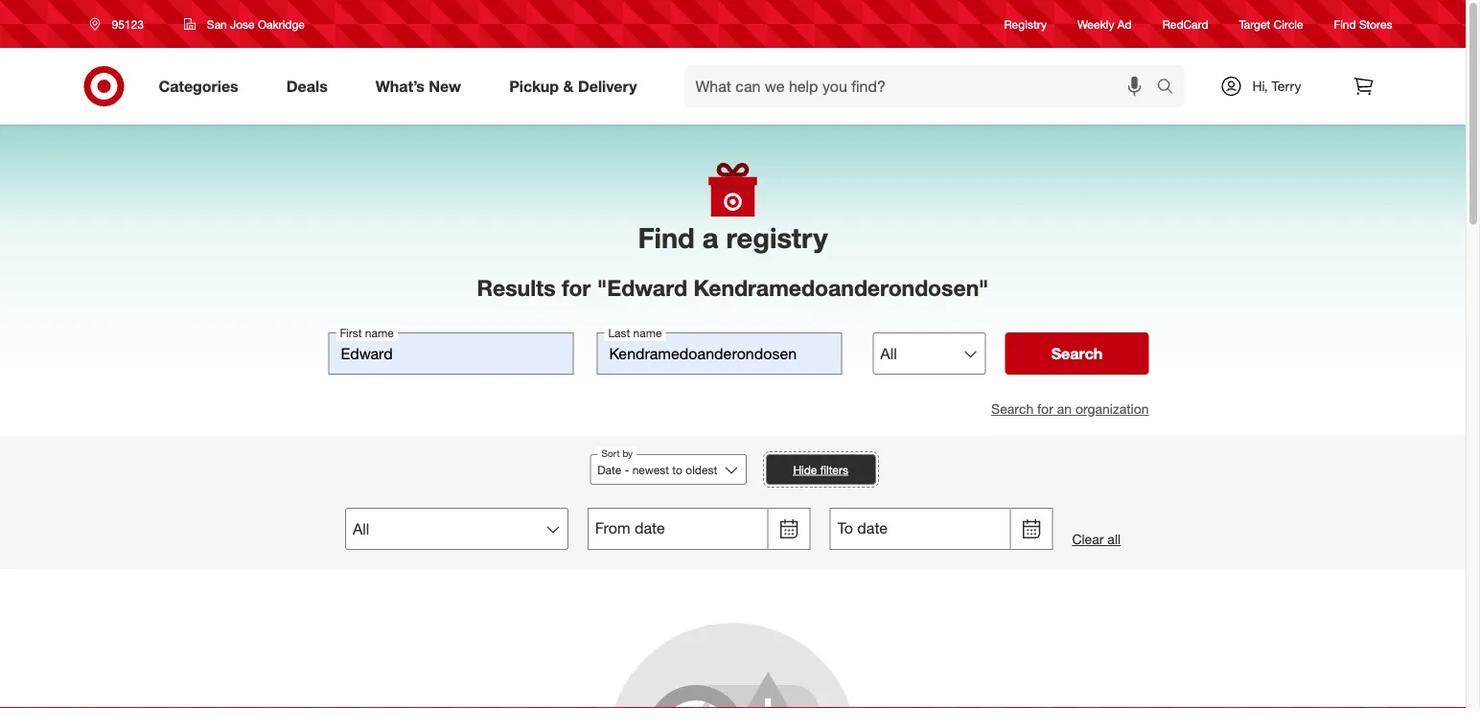 Task type: describe. For each thing, give the bounding box(es) containing it.
hide filters button
[[766, 454, 876, 485]]

search for search
[[1052, 344, 1103, 363]]

an
[[1057, 401, 1072, 418]]

search error image
[[608, 623, 858, 709]]

clear
[[1073, 531, 1104, 548]]

search for an organization
[[992, 401, 1149, 418]]

registry
[[1005, 17, 1047, 31]]

clear all button
[[1073, 530, 1121, 549]]

organization
[[1076, 401, 1149, 418]]

categories
[[159, 77, 239, 95]]

target circle
[[1240, 17, 1304, 31]]

weekly ad
[[1078, 17, 1132, 31]]

registry
[[726, 221, 828, 255]]

deals
[[286, 77, 328, 95]]

find stores
[[1335, 17, 1393, 31]]

delivery
[[578, 77, 637, 95]]

search for an organization link
[[992, 401, 1149, 418]]

95123 button
[[77, 7, 164, 41]]

san
[[207, 17, 227, 31]]

stores
[[1360, 17, 1393, 31]]

hide filters
[[793, 463, 849, 477]]

oakridge
[[258, 17, 305, 31]]

pickup
[[509, 77, 559, 95]]

what's
[[376, 77, 425, 95]]

hi,
[[1253, 78, 1268, 94]]

search for search for an organization
[[992, 401, 1034, 418]]

hi, terry
[[1253, 78, 1302, 94]]

new
[[429, 77, 461, 95]]

search button
[[1148, 65, 1194, 111]]



Task type: vqa. For each thing, say whether or not it's contained in the screenshot.
12/03
no



Task type: locate. For each thing, give the bounding box(es) containing it.
None telephone field
[[588, 508, 769, 550]]

filters
[[821, 463, 849, 477]]

find a registry
[[638, 221, 828, 255]]

find for find stores
[[1335, 17, 1357, 31]]

jose
[[230, 17, 255, 31]]

1 vertical spatial search
[[992, 401, 1034, 418]]

None text field
[[328, 333, 574, 375], [597, 333, 842, 375], [328, 333, 574, 375], [597, 333, 842, 375]]

redcard link
[[1163, 16, 1209, 32]]

find
[[1335, 17, 1357, 31], [638, 221, 695, 255]]

0 horizontal spatial search
[[992, 401, 1034, 418]]

san jose oakridge button
[[172, 7, 317, 41]]

ad
[[1118, 17, 1132, 31]]

a
[[703, 221, 719, 255]]

1 vertical spatial for
[[1038, 401, 1054, 418]]

redcard
[[1163, 17, 1209, 31]]

search
[[1148, 79, 1194, 97]]

95123
[[112, 17, 144, 31]]

weekly ad link
[[1078, 16, 1132, 32]]

search left an
[[992, 401, 1034, 418]]

kendramedoanderondosen"
[[694, 275, 989, 301]]

what's new link
[[359, 65, 485, 107]]

what's new
[[376, 77, 461, 95]]

circle
[[1274, 17, 1304, 31]]

find left stores
[[1335, 17, 1357, 31]]

clear all
[[1073, 531, 1121, 548]]

0 vertical spatial find
[[1335, 17, 1357, 31]]

for for search
[[1038, 401, 1054, 418]]

0 vertical spatial search
[[1052, 344, 1103, 363]]

hide
[[793, 463, 817, 477]]

results for "edward kendramedoanderondosen"
[[477, 275, 989, 301]]

&
[[563, 77, 574, 95]]

for for results
[[562, 275, 591, 301]]

0 vertical spatial for
[[562, 275, 591, 301]]

for left an
[[1038, 401, 1054, 418]]

search button
[[1005, 333, 1149, 375]]

0 horizontal spatial for
[[562, 275, 591, 301]]

all
[[1108, 531, 1121, 548]]

results
[[477, 275, 556, 301]]

target circle link
[[1240, 16, 1304, 32]]

1 horizontal spatial search
[[1052, 344, 1103, 363]]

pickup & delivery link
[[493, 65, 661, 107]]

1 horizontal spatial find
[[1335, 17, 1357, 31]]

san jose oakridge
[[207, 17, 305, 31]]

1 horizontal spatial for
[[1038, 401, 1054, 418]]

1 vertical spatial find
[[638, 221, 695, 255]]

"edward
[[597, 275, 688, 301]]

What can we help you find? suggestions appear below search field
[[684, 65, 1162, 107]]

search inside search button
[[1052, 344, 1103, 363]]

terry
[[1272, 78, 1302, 94]]

pickup & delivery
[[509, 77, 637, 95]]

for
[[562, 275, 591, 301], [1038, 401, 1054, 418]]

for right results
[[562, 275, 591, 301]]

0 horizontal spatial find
[[638, 221, 695, 255]]

target
[[1240, 17, 1271, 31]]

search
[[1052, 344, 1103, 363], [992, 401, 1034, 418]]

find stores link
[[1335, 16, 1393, 32]]

search up "search for an organization"
[[1052, 344, 1103, 363]]

find inside find stores link
[[1335, 17, 1357, 31]]

find for find a registry
[[638, 221, 695, 255]]

registry link
[[1005, 16, 1047, 32]]

categories link
[[142, 65, 262, 107]]

find left a
[[638, 221, 695, 255]]

None telephone field
[[830, 508, 1011, 550]]

weekly
[[1078, 17, 1115, 31]]

deals link
[[270, 65, 352, 107]]



